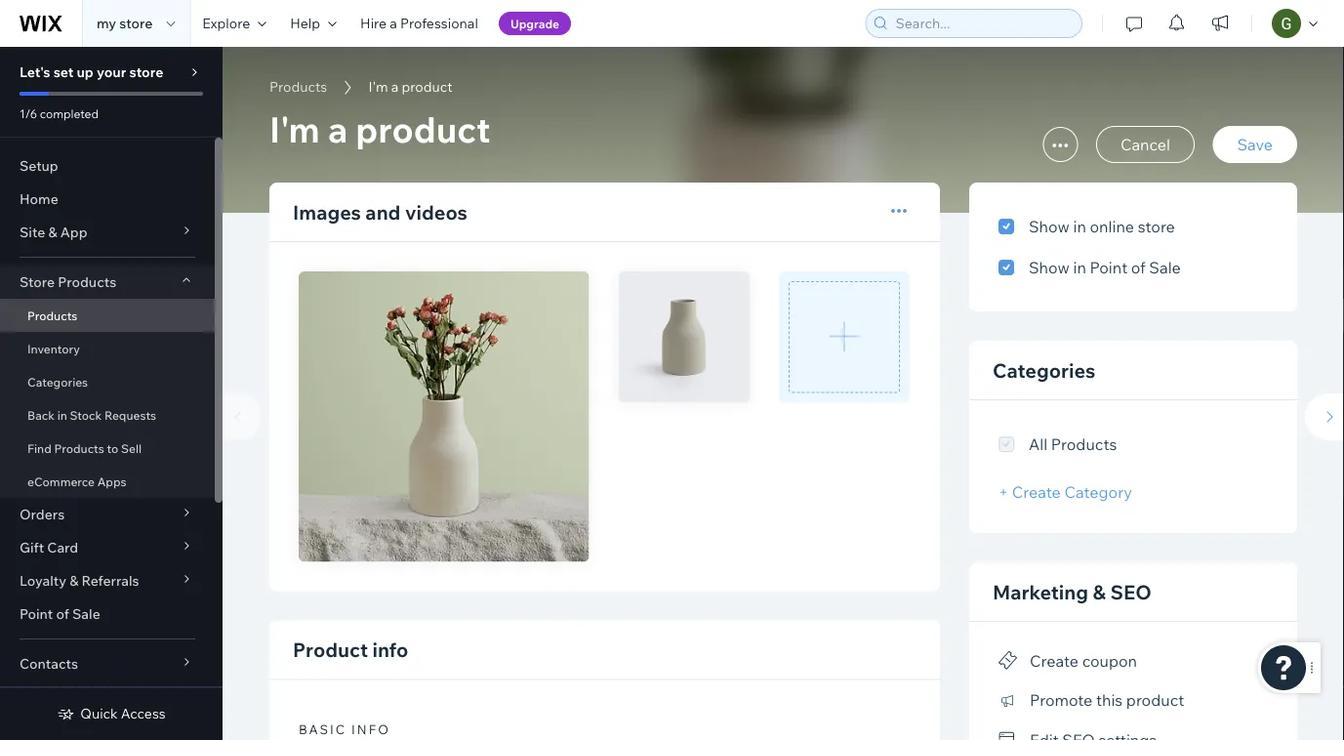 Task type: describe. For each thing, give the bounding box(es) containing it.
promote image
[[999, 692, 1019, 709]]

contacts
[[20, 655, 78, 672]]

store
[[20, 273, 55, 291]]

store products
[[20, 273, 116, 291]]

categories inside the sidebar element
[[27, 375, 88, 389]]

professional
[[400, 15, 478, 32]]

+ create category
[[999, 482, 1133, 502]]

contacts button
[[0, 647, 215, 681]]

create coupon
[[1030, 651, 1138, 670]]

sell
[[121, 441, 142, 456]]

info for product info
[[373, 638, 409, 662]]

create inside create coupon button
[[1030, 651, 1079, 670]]

loyalty & referrals button
[[0, 564, 215, 598]]

your
[[97, 63, 126, 81]]

upgrade
[[511, 16, 560, 31]]

ecommerce apps link
[[0, 465, 215, 498]]

upgrade button
[[499, 12, 571, 35]]

site & app
[[20, 224, 87, 241]]

seo
[[1111, 580, 1152, 604]]

0 vertical spatial i'm a product
[[369, 78, 453, 95]]

in for online
[[1074, 217, 1087, 236]]

inventory link
[[0, 332, 215, 365]]

product
[[293, 638, 368, 662]]

save
[[1238, 135, 1273, 154]]

loyalty
[[20, 572, 66, 589]]

& for marketing
[[1093, 580, 1107, 604]]

category
[[1065, 482, 1133, 502]]

ecommerce apps
[[27, 474, 126, 489]]

app
[[60, 224, 87, 241]]

& for site
[[48, 224, 57, 241]]

images
[[293, 200, 361, 224]]

back
[[27, 408, 55, 422]]

marketing
[[993, 580, 1089, 604]]

inventory
[[27, 341, 80, 356]]

+
[[999, 482, 1009, 502]]

home link
[[0, 183, 215, 216]]

promote
[[1030, 691, 1093, 710]]

seo settings image
[[999, 732, 1019, 740]]

all products
[[1029, 435, 1118, 454]]

1 vertical spatial i'm
[[270, 106, 320, 151]]

1/6
[[20, 106, 37, 121]]

set
[[53, 63, 74, 81]]

my store
[[97, 15, 153, 32]]

categories inside i'm a product form
[[993, 358, 1096, 382]]

product info
[[293, 638, 409, 662]]

products for all products
[[1052, 435, 1118, 454]]

let's set up your store
[[20, 63, 163, 81]]

stock
[[70, 408, 102, 422]]

i'm a product form
[[213, 47, 1345, 740]]

1 vertical spatial product
[[356, 106, 491, 151]]

gift card
[[20, 539, 78, 556]]

setup
[[20, 157, 58, 174]]

0 vertical spatial product
[[402, 78, 453, 95]]

apps
[[97, 474, 126, 489]]

show for show in point of sale
[[1029, 258, 1070, 277]]

referrals
[[82, 572, 139, 589]]

completed
[[40, 106, 99, 121]]

show in online store
[[1029, 217, 1176, 236]]

hire
[[360, 15, 387, 32]]

card
[[47, 539, 78, 556]]

loyalty & referrals
[[20, 572, 139, 589]]

show in point of sale
[[1029, 258, 1181, 277]]

back in stock requests link
[[0, 398, 215, 432]]

help
[[290, 15, 320, 32]]

orders button
[[0, 498, 215, 531]]

point of sale
[[20, 605, 100, 623]]

sale inside the sidebar element
[[72, 605, 100, 623]]

in for point
[[1074, 258, 1087, 277]]

1 horizontal spatial i'm
[[369, 78, 388, 95]]

quick access button
[[57, 705, 166, 723]]

basic info
[[299, 721, 391, 737]]

back in stock requests
[[27, 408, 156, 422]]

promote this product
[[1030, 691, 1185, 710]]

quick access
[[80, 705, 166, 722]]

create coupon button
[[999, 646, 1138, 674]]

1/6 completed
[[20, 106, 99, 121]]

products for store products
[[58, 273, 116, 291]]

videos
[[405, 200, 468, 224]]

find products to sell link
[[0, 432, 215, 465]]

site & app button
[[0, 216, 215, 249]]

gift
[[20, 539, 44, 556]]



Task type: locate. For each thing, give the bounding box(es) containing it.
requests
[[105, 408, 156, 422]]

promote coupon image
[[999, 652, 1019, 669]]

show for show in online store
[[1029, 217, 1070, 236]]

a right hire
[[390, 15, 397, 32]]

product inside button
[[1127, 691, 1185, 710]]

show down show in online store
[[1029, 258, 1070, 277]]

products right all at right
[[1052, 435, 1118, 454]]

up
[[77, 63, 94, 81]]

0 vertical spatial info
[[373, 638, 409, 662]]

0 vertical spatial create
[[1012, 482, 1061, 502]]

store inside i'm a product form
[[1138, 217, 1176, 236]]

1 horizontal spatial categories
[[993, 358, 1096, 382]]

store right your
[[129, 63, 163, 81]]

0 vertical spatial sale
[[1150, 258, 1181, 277]]

coupon
[[1083, 651, 1138, 670]]

2 horizontal spatial &
[[1093, 580, 1107, 604]]

find
[[27, 441, 51, 456]]

&
[[48, 224, 57, 241], [69, 572, 78, 589], [1093, 580, 1107, 604]]

point of sale link
[[0, 598, 215, 631]]

0 horizontal spatial products link
[[0, 299, 215, 332]]

0 horizontal spatial of
[[56, 605, 69, 623]]

sale down show in online store
[[1150, 258, 1181, 277]]

products
[[270, 78, 327, 95], [58, 273, 116, 291], [27, 308, 78, 323], [1052, 435, 1118, 454], [54, 441, 104, 456]]

site
[[20, 224, 45, 241]]

i'm a product up 'images and videos'
[[270, 106, 491, 151]]

products up "ecommerce apps" at the bottom left
[[54, 441, 104, 456]]

0 horizontal spatial &
[[48, 224, 57, 241]]

and
[[366, 200, 401, 224]]

Search... field
[[890, 10, 1076, 37]]

point inside the sidebar element
[[20, 605, 53, 623]]

of down loyalty & referrals
[[56, 605, 69, 623]]

of inside i'm a product form
[[1132, 258, 1146, 277]]

1 vertical spatial a
[[391, 78, 399, 95]]

0 vertical spatial show
[[1029, 217, 1070, 236]]

point down online
[[1090, 258, 1128, 277]]

my
[[97, 15, 116, 32]]

& inside i'm a product form
[[1093, 580, 1107, 604]]

show
[[1029, 217, 1070, 236], [1029, 258, 1070, 277]]

point
[[1090, 258, 1128, 277], [20, 605, 53, 623]]

products for find products to sell
[[54, 441, 104, 456]]

products down help
[[270, 78, 327, 95]]

sale down loyalty & referrals
[[72, 605, 100, 623]]

1 vertical spatial of
[[56, 605, 69, 623]]

2 vertical spatial a
[[328, 106, 348, 151]]

store inside the sidebar element
[[129, 63, 163, 81]]

of
[[1132, 258, 1146, 277], [56, 605, 69, 623]]

0 vertical spatial products link
[[260, 77, 337, 97]]

in inside "link"
[[57, 408, 67, 422]]

1 horizontal spatial products link
[[260, 77, 337, 97]]

a up images
[[328, 106, 348, 151]]

save button
[[1213, 126, 1298, 163]]

products right 'store'
[[58, 273, 116, 291]]

1 vertical spatial create
[[1030, 651, 1079, 670]]

products link
[[260, 77, 337, 97], [0, 299, 215, 332]]

1 horizontal spatial point
[[1090, 258, 1128, 277]]

this
[[1097, 691, 1123, 710]]

products inside dropdown button
[[58, 273, 116, 291]]

1 vertical spatial store
[[129, 63, 163, 81]]

i'm a product down the hire a professional 'link'
[[369, 78, 453, 95]]

product
[[402, 78, 453, 95], [356, 106, 491, 151], [1127, 691, 1185, 710]]

all
[[1029, 435, 1048, 454]]

online
[[1090, 217, 1135, 236]]

info for basic info
[[352, 721, 391, 737]]

1 horizontal spatial &
[[69, 572, 78, 589]]

i'm down hire
[[369, 78, 388, 95]]

marketing & seo
[[993, 580, 1152, 604]]

0 horizontal spatial point
[[20, 605, 53, 623]]

product up videos
[[356, 106, 491, 151]]

info
[[373, 638, 409, 662], [352, 721, 391, 737]]

find products to sell
[[27, 441, 142, 456]]

point inside i'm a product form
[[1090, 258, 1128, 277]]

product down the hire a professional 'link'
[[402, 78, 453, 95]]

in right back on the bottom left of the page
[[57, 408, 67, 422]]

in down show in online store
[[1074, 258, 1087, 277]]

2 show from the top
[[1029, 258, 1070, 277]]

gift card button
[[0, 531, 215, 564]]

1 vertical spatial show
[[1029, 258, 1070, 277]]

2 vertical spatial product
[[1127, 691, 1185, 710]]

store
[[119, 15, 153, 32], [129, 63, 163, 81], [1138, 217, 1176, 236]]

0 vertical spatial point
[[1090, 258, 1128, 277]]

1 vertical spatial sale
[[72, 605, 100, 623]]

sale inside i'm a product form
[[1150, 258, 1181, 277]]

2 vertical spatial in
[[57, 408, 67, 422]]

help button
[[279, 0, 349, 47]]

products link down the store products
[[0, 299, 215, 332]]

categories down inventory
[[27, 375, 88, 389]]

0 vertical spatial i'm
[[369, 78, 388, 95]]

1 vertical spatial in
[[1074, 258, 1087, 277]]

quick
[[80, 705, 118, 722]]

explore
[[202, 15, 250, 32]]

sale
[[1150, 258, 1181, 277], [72, 605, 100, 623]]

1 horizontal spatial sale
[[1150, 258, 1181, 277]]

in
[[1074, 217, 1087, 236], [1074, 258, 1087, 277], [57, 408, 67, 422]]

1 vertical spatial i'm a product
[[270, 106, 491, 151]]

1 vertical spatial products link
[[0, 299, 215, 332]]

store products button
[[0, 266, 215, 299]]

products link inside i'm a product form
[[260, 77, 337, 97]]

let's
[[20, 63, 50, 81]]

0 vertical spatial store
[[119, 15, 153, 32]]

show left online
[[1029, 217, 1070, 236]]

0 vertical spatial in
[[1074, 217, 1087, 236]]

2 vertical spatial store
[[1138, 217, 1176, 236]]

products up inventory
[[27, 308, 78, 323]]

& right loyalty
[[69, 572, 78, 589]]

1 vertical spatial point
[[20, 605, 53, 623]]

create right + at bottom right
[[1012, 482, 1061, 502]]

cancel
[[1121, 135, 1171, 154]]

orders
[[20, 506, 65, 523]]

& right site on the left top
[[48, 224, 57, 241]]

access
[[121, 705, 166, 722]]

products inside 'link'
[[54, 441, 104, 456]]

store right my
[[119, 15, 153, 32]]

info right product
[[373, 638, 409, 662]]

1 vertical spatial info
[[352, 721, 391, 737]]

ecommerce
[[27, 474, 95, 489]]

categories
[[993, 358, 1096, 382], [27, 375, 88, 389]]

a
[[390, 15, 397, 32], [391, 78, 399, 95], [328, 106, 348, 151]]

0 horizontal spatial i'm
[[270, 106, 320, 151]]

products link down help
[[260, 77, 337, 97]]

of inside the sidebar element
[[56, 605, 69, 623]]

create up promote
[[1030, 651, 1079, 670]]

categories up all at right
[[993, 358, 1096, 382]]

point down loyalty
[[20, 605, 53, 623]]

& left seo
[[1093, 580, 1107, 604]]

to
[[107, 441, 118, 456]]

1 horizontal spatial of
[[1132, 258, 1146, 277]]

categories link
[[0, 365, 215, 398]]

i'm a product
[[369, 78, 453, 95], [270, 106, 491, 151]]

i'm
[[369, 78, 388, 95], [270, 106, 320, 151]]

a down the hire a professional 'link'
[[391, 78, 399, 95]]

product right this
[[1127, 691, 1185, 710]]

basic
[[299, 721, 347, 737]]

0 vertical spatial of
[[1132, 258, 1146, 277]]

create
[[1012, 482, 1061, 502], [1030, 651, 1079, 670]]

hire a professional
[[360, 15, 478, 32]]

hire a professional link
[[349, 0, 490, 47]]

promote this product button
[[999, 686, 1185, 714]]

of down online
[[1132, 258, 1146, 277]]

setup link
[[0, 149, 215, 183]]

cancel button
[[1097, 126, 1195, 163]]

in left online
[[1074, 217, 1087, 236]]

i'm up images
[[270, 106, 320, 151]]

0 horizontal spatial sale
[[72, 605, 100, 623]]

0 vertical spatial a
[[390, 15, 397, 32]]

home
[[20, 190, 58, 208]]

images and videos
[[293, 200, 468, 224]]

1 show from the top
[[1029, 217, 1070, 236]]

store right online
[[1138, 217, 1176, 236]]

0 horizontal spatial categories
[[27, 375, 88, 389]]

& for loyalty
[[69, 572, 78, 589]]

in for stock
[[57, 408, 67, 422]]

sidebar element
[[0, 47, 223, 740]]

a inside 'link'
[[390, 15, 397, 32]]

info right the basic
[[352, 721, 391, 737]]

+ create category button
[[999, 482, 1133, 502]]



Task type: vqa. For each thing, say whether or not it's contained in the screenshot.
right Sale
yes



